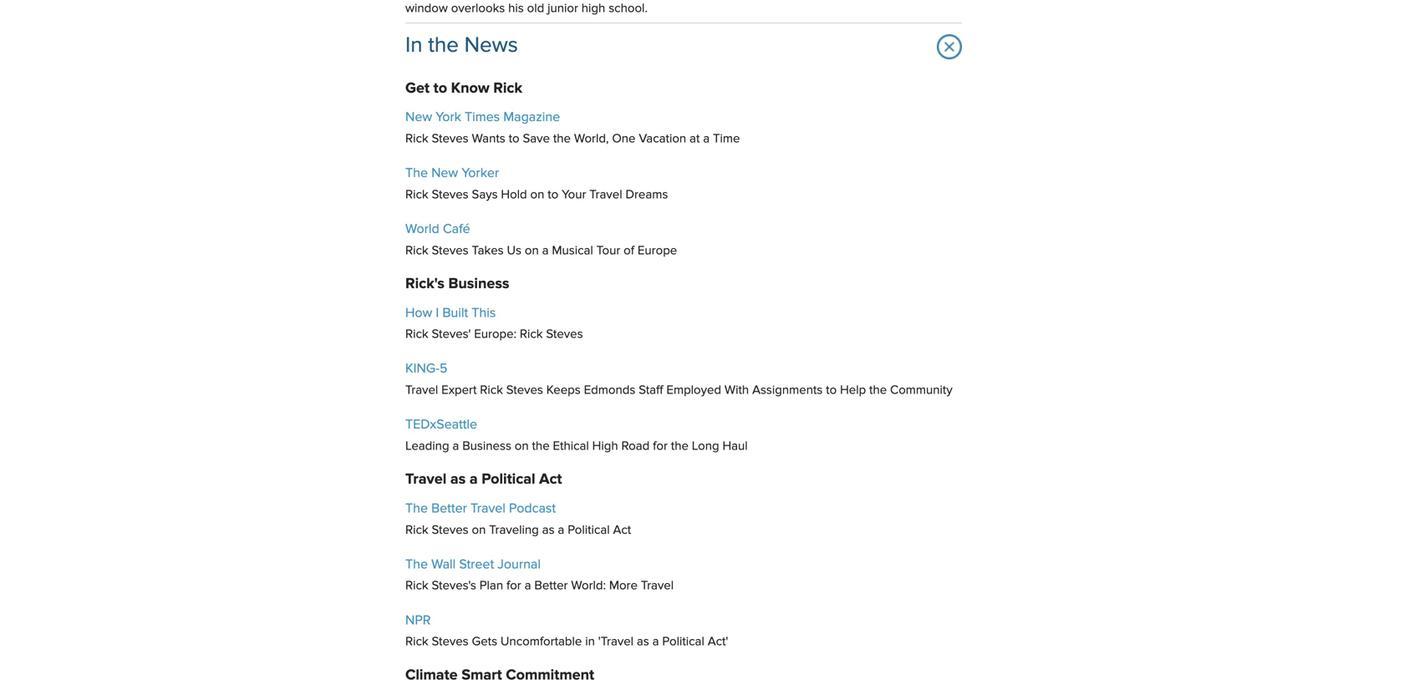 Task type: describe. For each thing, give the bounding box(es) containing it.
1 horizontal spatial political
[[568, 525, 610, 537]]

rick steves' europe: rick steves
[[406, 329, 583, 341]]

wants
[[472, 133, 506, 145]]

plan
[[480, 581, 503, 593]]

get
[[406, 81, 430, 96]]

news
[[465, 35, 518, 57]]

climate smart commitment
[[406, 668, 595, 684]]

0 vertical spatial better
[[432, 503, 467, 516]]

steves'
[[432, 329, 471, 341]]

wall
[[432, 559, 456, 572]]

world café link
[[406, 223, 470, 236]]

community
[[891, 385, 953, 397]]

the better travel podcast link
[[406, 503, 556, 516]]

rick's business
[[406, 277, 510, 292]]

the right save
[[553, 133, 571, 145]]

rick for on
[[406, 525, 429, 537]]

king-
[[406, 363, 440, 376]]

the wall street journal
[[406, 559, 541, 572]]

travel down travel as a political act
[[471, 503, 506, 516]]

world
[[406, 223, 440, 236]]

a right the traveling
[[558, 525, 565, 537]]

the new yorker link
[[406, 167, 499, 180]]

magazine
[[504, 111, 560, 124]]

haul
[[723, 441, 748, 453]]

a right 'travel
[[653, 637, 659, 649]]

rick right europe: on the left of page
[[520, 329, 543, 341]]

rick steves on traveling as a political act
[[406, 525, 632, 537]]

the right in
[[428, 35, 459, 57]]

travel as a political act
[[406, 473, 562, 488]]

how i built this
[[406, 307, 496, 320]]

of
[[624, 245, 635, 257]]

5
[[440, 363, 448, 376]]

uncomfortable
[[501, 637, 582, 649]]

a right at
[[703, 133, 710, 145]]

steves's
[[432, 581, 477, 593]]

takes
[[472, 245, 504, 257]]

at
[[690, 133, 700, 145]]

travel right the your
[[590, 189, 623, 201]]

staff
[[639, 385, 664, 397]]

leading
[[406, 441, 450, 453]]

traveling
[[489, 525, 539, 537]]

rick for gets
[[406, 637, 429, 649]]

journal
[[498, 559, 541, 572]]

tour
[[597, 245, 621, 257]]

a left musical
[[542, 245, 549, 257]]

a up the better travel podcast
[[470, 473, 478, 488]]

new york times magazine link
[[406, 111, 560, 124]]

dreams
[[626, 189, 668, 201]]

0 horizontal spatial act
[[539, 473, 562, 488]]

steves up keeps
[[546, 329, 583, 341]]

one
[[612, 133, 636, 145]]

know
[[451, 81, 490, 96]]

travel down leading
[[406, 473, 447, 488]]

0 vertical spatial as
[[451, 473, 466, 488]]

long
[[692, 441, 720, 453]]

new york times magazine
[[406, 111, 560, 124]]

built
[[443, 307, 468, 320]]

get to know rick
[[406, 81, 523, 96]]

café
[[443, 223, 470, 236]]

steves left keeps
[[507, 385, 543, 397]]

high
[[593, 441, 618, 453]]

'travel
[[599, 637, 634, 649]]

rick steves's plan for a better world: more travel
[[406, 581, 674, 593]]

steves for says
[[432, 189, 469, 201]]

2 vertical spatial as
[[637, 637, 650, 649]]

keeps
[[547, 385, 581, 397]]

times
[[465, 111, 500, 124]]

travel down king-
[[406, 385, 438, 397]]

1 vertical spatial better
[[535, 581, 568, 593]]

rick for says
[[406, 189, 429, 201]]

road
[[622, 441, 650, 453]]

0 vertical spatial business
[[449, 277, 510, 292]]

rick steves wants to save the world, one vacation at a time
[[406, 133, 740, 145]]

the better travel podcast
[[406, 503, 556, 516]]

a down tedxseattle
[[453, 441, 459, 453]]

more
[[609, 581, 638, 593]]

in
[[406, 35, 423, 57]]

the new yorker
[[406, 167, 499, 180]]

hold
[[501, 189, 527, 201]]

climate
[[406, 668, 458, 684]]

world café
[[406, 223, 470, 236]]

expert
[[442, 385, 477, 397]]

the left long
[[671, 441, 689, 453]]

0 horizontal spatial for
[[507, 581, 522, 593]]

i
[[436, 307, 439, 320]]

podcast
[[509, 503, 556, 516]]

with
[[725, 385, 749, 397]]

this
[[472, 307, 496, 320]]

us
[[507, 245, 522, 257]]

2 horizontal spatial political
[[663, 637, 705, 649]]

rick for wants
[[406, 133, 429, 145]]



Task type: vqa. For each thing, say whether or not it's contained in the screenshot.
This Morning A Local Expert Will Introduce Us To Vatican City, The World'S Smallest Country, And The Greatest Church In Christendom: The Awe-Inspiring St. Peter'S Basilica, Home To Michelangelo'S Sublime
no



Task type: locate. For each thing, give the bounding box(es) containing it.
york
[[436, 111, 461, 124]]

your
[[562, 189, 587, 201]]

steves left gets
[[432, 637, 469, 649]]

business up 'this'
[[449, 277, 510, 292]]

1 vertical spatial as
[[542, 525, 555, 537]]

the wall street journal link
[[406, 559, 541, 572]]

a down journal
[[525, 581, 531, 593]]

leading a business on the ethical high road for the long haul
[[406, 441, 748, 453]]

assignments
[[753, 385, 823, 397]]

rick steves says hold on to your travel dreams
[[406, 189, 668, 201]]

musical
[[552, 245, 594, 257]]

rick for europe:
[[406, 329, 429, 341]]

rick up magazine in the top left of the page
[[494, 81, 523, 96]]

the right 'help'
[[870, 385, 887, 397]]

new down get
[[406, 111, 432, 124]]

steves
[[432, 133, 469, 145], [432, 189, 469, 201], [432, 245, 469, 257], [546, 329, 583, 341], [507, 385, 543, 397], [432, 525, 469, 537], [432, 637, 469, 649]]

tedxseattle
[[406, 419, 478, 432]]

to right get
[[434, 81, 447, 96]]

smart
[[462, 668, 502, 684]]

2 vertical spatial political
[[663, 637, 705, 649]]

steves for wants
[[432, 133, 469, 145]]

king-5
[[406, 363, 448, 376]]

new
[[406, 111, 432, 124], [432, 167, 458, 180]]

the for the new yorker
[[406, 167, 428, 180]]

rick steves gets uncomfortable in 'travel as a political act'
[[406, 637, 729, 649]]

the for the better travel podcast
[[406, 503, 428, 516]]

npr link
[[406, 615, 431, 628]]

better left world:
[[535, 581, 568, 593]]

0 horizontal spatial political
[[482, 473, 536, 488]]

1 vertical spatial business
[[463, 441, 512, 453]]

act up podcast on the left of page
[[539, 473, 562, 488]]

rick for plan
[[406, 581, 429, 593]]

the for the wall street journal
[[406, 559, 428, 572]]

political up world:
[[568, 525, 610, 537]]

npr
[[406, 615, 431, 628]]

the down leading
[[406, 503, 428, 516]]

travel right the more
[[641, 581, 674, 593]]

0 vertical spatial act
[[539, 473, 562, 488]]

edmonds
[[584, 385, 636, 397]]

steves for gets
[[432, 637, 469, 649]]

new left yorker
[[432, 167, 458, 180]]

world:
[[571, 581, 606, 593]]

for down journal
[[507, 581, 522, 593]]

political up podcast on the left of page
[[482, 473, 536, 488]]

rick up the new yorker
[[406, 133, 429, 145]]

better down travel as a political act
[[432, 503, 467, 516]]

vacation
[[639, 133, 687, 145]]

1 horizontal spatial better
[[535, 581, 568, 593]]

help
[[840, 385, 866, 397]]

business up travel as a political act
[[463, 441, 512, 453]]

says
[[472, 189, 498, 201]]

as
[[451, 473, 466, 488], [542, 525, 555, 537], [637, 637, 650, 649]]

steves up wall
[[432, 525, 469, 537]]

rick up the wall street journal
[[406, 525, 429, 537]]

time
[[713, 133, 740, 145]]

0 vertical spatial political
[[482, 473, 536, 488]]

political
[[482, 473, 536, 488], [568, 525, 610, 537], [663, 637, 705, 649]]

1 horizontal spatial as
[[542, 525, 555, 537]]

steves down york
[[432, 133, 469, 145]]

world,
[[574, 133, 609, 145]]

rick down world
[[406, 245, 429, 257]]

1 horizontal spatial act
[[613, 525, 632, 537]]

rick right 'expert'
[[480, 385, 503, 397]]

act up the more
[[613, 525, 632, 537]]

1 vertical spatial for
[[507, 581, 522, 593]]

how
[[406, 307, 433, 320]]

on down the better travel podcast
[[472, 525, 486, 537]]

act
[[539, 473, 562, 488], [613, 525, 632, 537]]

act'
[[708, 637, 729, 649]]

rick for takes
[[406, 245, 429, 257]]

0 vertical spatial for
[[653, 441, 668, 453]]

save
[[523, 133, 550, 145]]

2 horizontal spatial as
[[637, 637, 650, 649]]

1 the from the top
[[406, 167, 428, 180]]

0 vertical spatial new
[[406, 111, 432, 124]]

to left 'help'
[[826, 385, 837, 397]]

how i built this link
[[406, 307, 496, 320]]

on left ethical
[[515, 441, 529, 453]]

on
[[531, 189, 545, 201], [525, 245, 539, 257], [515, 441, 529, 453], [472, 525, 486, 537]]

the
[[428, 35, 459, 57], [553, 133, 571, 145], [870, 385, 887, 397], [532, 441, 550, 453], [671, 441, 689, 453]]

better
[[432, 503, 467, 516], [535, 581, 568, 593]]

2 the from the top
[[406, 503, 428, 516]]

1 vertical spatial the
[[406, 503, 428, 516]]

as up the better travel podcast
[[451, 473, 466, 488]]

1 horizontal spatial for
[[653, 441, 668, 453]]

2 vertical spatial the
[[406, 559, 428, 572]]

rick's
[[406, 277, 445, 292]]

3 the from the top
[[406, 559, 428, 572]]

0 vertical spatial the
[[406, 167, 428, 180]]

tedxseattle link
[[406, 419, 478, 432]]

europe
[[638, 245, 678, 257]]

ethical
[[553, 441, 589, 453]]

yorker
[[462, 167, 499, 180]]

commitment
[[506, 668, 595, 684]]

the left ethical
[[532, 441, 550, 453]]

a
[[703, 133, 710, 145], [542, 245, 549, 257], [453, 441, 459, 453], [470, 473, 478, 488], [558, 525, 565, 537], [525, 581, 531, 593], [653, 637, 659, 649]]

steves for takes
[[432, 245, 469, 257]]

king-5 link
[[406, 363, 448, 376]]

as right 'travel
[[637, 637, 650, 649]]

steves down the new yorker
[[432, 189, 469, 201]]

1 vertical spatial act
[[613, 525, 632, 537]]

to left save
[[509, 133, 520, 145]]

on right hold
[[531, 189, 545, 201]]

rick up npr
[[406, 581, 429, 593]]

on right us
[[525, 245, 539, 257]]

steves down café
[[432, 245, 469, 257]]

steves for on
[[432, 525, 469, 537]]

1 vertical spatial new
[[432, 167, 458, 180]]

as down podcast on the left of page
[[542, 525, 555, 537]]

street
[[459, 559, 494, 572]]

rick steves takes us on a musical tour of europe
[[406, 245, 678, 257]]

in
[[586, 637, 595, 649]]

to left the your
[[548, 189, 559, 201]]

for right road
[[653, 441, 668, 453]]

0 horizontal spatial better
[[432, 503, 467, 516]]

business
[[449, 277, 510, 292], [463, 441, 512, 453]]

0 horizontal spatial as
[[451, 473, 466, 488]]

travel
[[590, 189, 623, 201], [406, 385, 438, 397], [406, 473, 447, 488], [471, 503, 506, 516], [641, 581, 674, 593]]

employed
[[667, 385, 722, 397]]

rick down "how"
[[406, 329, 429, 341]]

rick down npr link on the bottom left of the page
[[406, 637, 429, 649]]

political left act'
[[663, 637, 705, 649]]

the left wall
[[406, 559, 428, 572]]

for
[[653, 441, 668, 453], [507, 581, 522, 593]]

gets
[[472, 637, 498, 649]]

the
[[406, 167, 428, 180], [406, 503, 428, 516], [406, 559, 428, 572]]

travel expert rick steves keeps edmonds staff employed with assignments to help the community
[[406, 385, 953, 397]]

in the news
[[406, 35, 518, 57]]

the up world
[[406, 167, 428, 180]]

1 vertical spatial political
[[568, 525, 610, 537]]

rick
[[494, 81, 523, 96], [406, 133, 429, 145], [406, 189, 429, 201], [406, 245, 429, 257], [406, 329, 429, 341], [520, 329, 543, 341], [480, 385, 503, 397], [406, 525, 429, 537], [406, 581, 429, 593], [406, 637, 429, 649]]

rick up world
[[406, 189, 429, 201]]

europe:
[[474, 329, 517, 341]]



